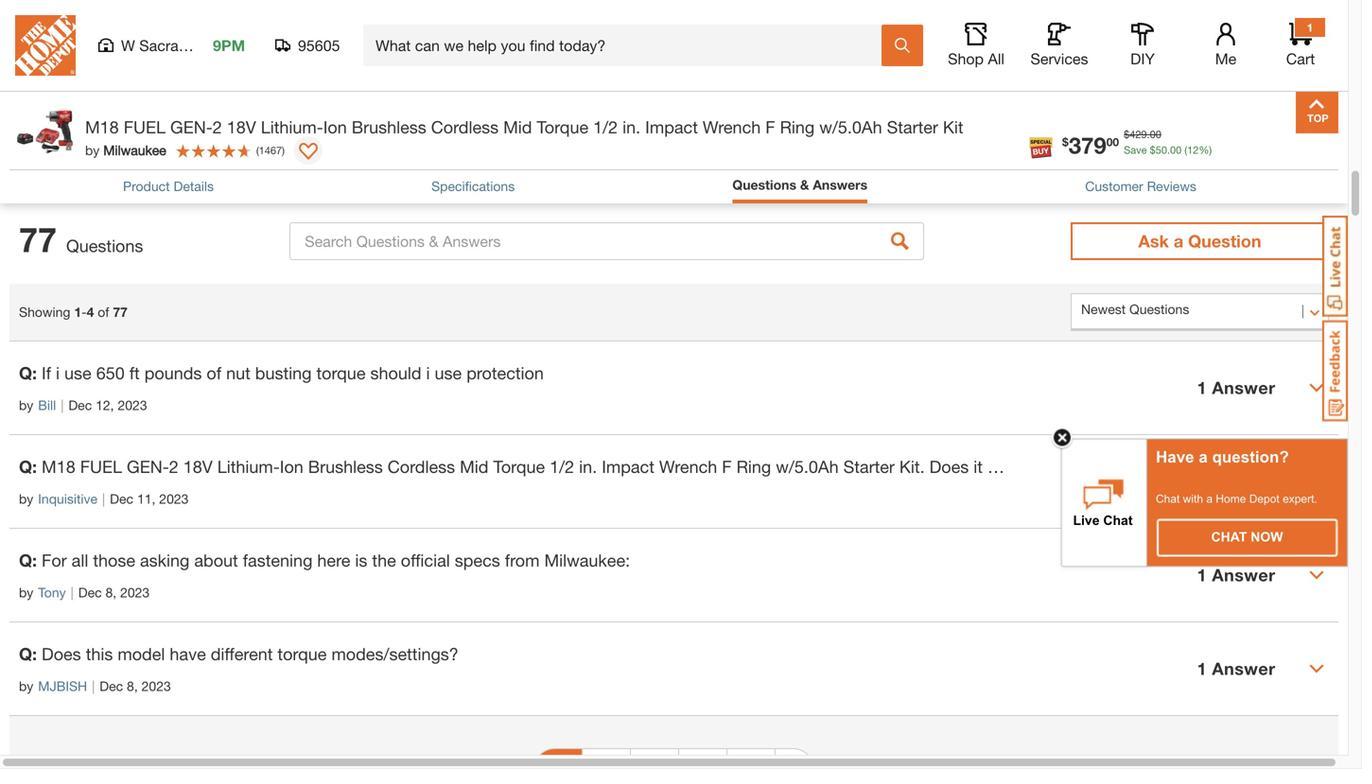 Task type: vqa. For each thing, say whether or not it's contained in the screenshot.


Task type: locate. For each thing, give the bounding box(es) containing it.
| right bill
[[61, 397, 64, 413]]

home
[[1216, 493, 1247, 505]]

in. up milwaukee:
[[579, 457, 597, 477]]

mid
[[504, 117, 532, 137], [460, 457, 489, 477]]

-
[[81, 304, 87, 320]]

customer reviews
[[1086, 178, 1197, 194]]

answer up the chat with a home depot expert.
[[1213, 471, 1276, 492]]

2023 for have
[[142, 678, 171, 694]]

how
[[19, 75, 46, 90]]

brushless
[[352, 117, 427, 137], [308, 457, 383, 477]]

a for have
[[1199, 448, 1208, 466]]

gen- inside questions element
[[127, 457, 169, 477]]

( inside $ 429 . 00 save $ 50 . 00 ( 12 %)
[[1185, 144, 1188, 156]]

0 horizontal spatial 2
[[169, 457, 179, 477]]

%)
[[1199, 144, 1213, 156]]

2023 down those
[[120, 585, 150, 600]]

8, down "model"
[[127, 678, 138, 694]]

2 caret image from the top
[[1310, 568, 1325, 583]]

1 vertical spatial 2
[[169, 457, 179, 477]]

0 vertical spatial .
[[1148, 128, 1150, 141]]

torque
[[537, 117, 589, 137], [494, 457, 545, 477]]

$
[[1124, 128, 1130, 141], [1063, 135, 1069, 149], [1150, 144, 1156, 156]]

have a question?
[[1156, 448, 1290, 466]]

specs
[[455, 550, 500, 571]]

kit
[[943, 117, 964, 137]]

how can we improve our product information? provide feedback. link
[[19, 75, 405, 90]]

1 vertical spatial of
[[207, 363, 222, 383]]

wrench
[[703, 117, 761, 137], [660, 457, 718, 477]]

1 vertical spatial with
[[1184, 493, 1204, 505]]

0 horizontal spatial does
[[42, 644, 81, 664]]

0 horizontal spatial $
[[1063, 135, 1069, 149]]

2023 down "model"
[[142, 678, 171, 694]]

( left "%)"
[[1185, 144, 1188, 156]]

answer up 'question?'
[[1213, 377, 1276, 398]]

1 vertical spatial f
[[722, 457, 732, 477]]

1 horizontal spatial and
[[1130, 457, 1158, 477]]

2 vertical spatial 77
[[113, 304, 128, 320]]

m18 up inquisitive
[[42, 457, 75, 477]]

by left the tony
[[19, 585, 33, 600]]

1 vertical spatial a
[[1199, 448, 1208, 466]]

a inside button
[[1174, 231, 1184, 251]]

ask a question
[[1139, 231, 1262, 251]]

1 inside "cart 1"
[[1308, 21, 1314, 34]]

1 caret image from the top
[[1310, 380, 1325, 395]]

0 horizontal spatial 8,
[[106, 585, 117, 600]]

in. down what can we help you find today? search field
[[623, 117, 641, 137]]

1 vertical spatial does
[[42, 644, 81, 664]]

$ inside '$ 379 00'
[[1063, 135, 1069, 149]]

come
[[988, 457, 1031, 477]]

1 vertical spatial 18v
[[183, 457, 213, 477]]

0 horizontal spatial ion
[[280, 457, 304, 477]]

1 horizontal spatial of
[[207, 363, 222, 383]]

mjbish
[[38, 678, 87, 694]]

0 vertical spatial gen-
[[170, 117, 213, 137]]

$ right 'save'
[[1150, 144, 1156, 156]]

1 vertical spatial brushless
[[308, 457, 383, 477]]

by left milwaukee
[[85, 142, 100, 158]]

tony
[[38, 585, 66, 600]]

8, for model
[[127, 678, 138, 694]]

official
[[401, 550, 450, 571]]

2023 right 11, at left bottom
[[159, 491, 189, 507]]

3 1 answer from the top
[[1198, 565, 1276, 585]]

starter inside questions element
[[844, 457, 895, 477]]

q: for q: for all those asking about fastening here is the official specs from milwaukee:
[[19, 550, 37, 571]]

| right inquisitive
[[102, 491, 105, 507]]

diy button
[[1113, 23, 1173, 68]]

by left bill
[[19, 397, 33, 413]]

| for this
[[92, 678, 95, 694]]

0 horizontal spatial ring
[[737, 457, 772, 477]]

answers
[[113, 129, 183, 149], [813, 177, 868, 193]]

1 vertical spatial lithium-
[[217, 457, 280, 477]]

answers inside questions & answers 77 questions
[[113, 129, 183, 149]]

1 vertical spatial mid
[[460, 457, 489, 477]]

1 vertical spatial fuel
[[80, 457, 122, 477]]

by milwaukee
[[85, 142, 166, 158]]

| right mjbish
[[92, 678, 95, 694]]

caret image
[[1310, 380, 1325, 395], [1310, 568, 1325, 583]]

1 vertical spatial 8,
[[127, 678, 138, 694]]

fuel up milwaukee
[[124, 117, 166, 137]]

0 horizontal spatial answers
[[113, 129, 183, 149]]

& for questions & answers
[[800, 177, 810, 193]]

00 right the 50
[[1171, 144, 1182, 156]]

1 answer up have a question?
[[1198, 377, 1276, 398]]

battery
[[1072, 457, 1125, 477]]

by tony | dec 8, 2023
[[19, 585, 150, 600]]

f
[[766, 117, 776, 137], [722, 457, 732, 477]]

1 answer down the chat
[[1198, 565, 1276, 585]]

1 answer for use
[[1198, 377, 1276, 398]]

4 answer from the top
[[1213, 659, 1276, 679]]

0 vertical spatial fuel
[[124, 117, 166, 137]]

i right should
[[426, 363, 430, 383]]

50
[[1156, 144, 1168, 156]]

1 for for all those asking about fastening here is the official specs from milwaukee:
[[1198, 565, 1208, 585]]

0 vertical spatial mid
[[504, 117, 532, 137]]

chat
[[1156, 493, 1180, 505]]

00 inside '$ 379 00'
[[1107, 135, 1120, 149]]

ask a question button
[[1071, 222, 1330, 260]]

of left 'nut'
[[207, 363, 222, 383]]

navigation
[[534, 735, 815, 769]]

ion
[[323, 117, 347, 137], [280, 457, 304, 477]]

0 horizontal spatial and
[[110, 7, 132, 22]]

does up mjbish
[[42, 644, 81, 664]]

2 horizontal spatial 00
[[1171, 144, 1182, 156]]

1 horizontal spatial 8,
[[127, 678, 138, 694]]

lithium- inside questions element
[[217, 457, 280, 477]]

0 vertical spatial 2
[[213, 117, 222, 137]]

and up w on the left
[[110, 7, 132, 22]]

2 q: from the top
[[19, 457, 37, 477]]

1 ( from the left
[[1185, 144, 1188, 156]]

services button
[[1030, 23, 1090, 68]]

of right 4
[[98, 304, 109, 320]]

1 1 answer from the top
[[1198, 377, 1276, 398]]

0 vertical spatial caret image
[[1310, 380, 1325, 395]]

2023 for 650
[[118, 397, 147, 413]]

0 vertical spatial 77
[[9, 158, 24, 174]]

0 horizontal spatial &
[[97, 129, 108, 149]]

protection
[[467, 363, 544, 383]]

1 for m18 fuel gen-2 18v lithium-ion brushless cordless mid torque 1/2 in. impact wrench f ring w/5.0ah starter kit. does it come with battery and charger? it's pictured. and
[[1198, 471, 1208, 492]]

busting
[[255, 363, 312, 383]]

lithium- down 'nut'
[[217, 457, 280, 477]]

$ up 'save'
[[1124, 128, 1130, 141]]

1 vertical spatial gen-
[[127, 457, 169, 477]]

gen- down product
[[170, 117, 213, 137]]

of inside questions element
[[207, 363, 222, 383]]

gen- up 11, at left bottom
[[127, 457, 169, 477]]

lithium-
[[261, 117, 323, 137], [217, 457, 280, 477]]

0 vertical spatial 1/2
[[594, 117, 618, 137]]

m18 inside questions element
[[42, 457, 75, 477]]

0 horizontal spatial gen-
[[127, 457, 169, 477]]

1 q: from the top
[[19, 363, 37, 383]]

all
[[72, 550, 88, 571]]

0 horizontal spatial 18v
[[183, 457, 213, 477]]

a right have
[[1199, 448, 1208, 466]]

product
[[123, 178, 170, 194]]

2 1 answer from the top
[[1198, 471, 1276, 492]]

impact inside questions element
[[602, 457, 655, 477]]

dec for those
[[78, 585, 102, 600]]

&
[[97, 129, 108, 149], [800, 177, 810, 193]]

0 vertical spatial and
[[110, 7, 132, 22]]

use right if
[[64, 363, 92, 383]]

0 horizontal spatial 00
[[1107, 135, 1120, 149]]

by left inquisitive
[[19, 491, 33, 507]]

now
[[1251, 530, 1284, 545]]

0 horizontal spatial in.
[[579, 457, 597, 477]]

2 answer from the top
[[1213, 471, 1276, 492]]

with right chat
[[1184, 493, 1204, 505]]

00
[[1150, 128, 1162, 141], [1107, 135, 1120, 149], [1171, 144, 1182, 156]]

2 up by inquisitive | dec 11, 2023
[[169, 457, 179, 477]]

m18 up by milwaukee
[[85, 117, 119, 137]]

1 vertical spatial 77
[[19, 219, 57, 260]]

questions & answers 77 questions
[[9, 129, 183, 174]]

1
[[1308, 21, 1314, 34], [74, 304, 81, 320], [1198, 377, 1208, 398], [1198, 471, 1208, 492], [1198, 565, 1208, 585], [1198, 659, 1208, 679]]

wrench inside questions element
[[660, 457, 718, 477]]

|
[[61, 397, 64, 413], [102, 491, 105, 507], [71, 585, 74, 600], [92, 678, 95, 694]]

cordless up official
[[388, 457, 455, 477]]

0 horizontal spatial (
[[256, 144, 259, 156]]

1 horizontal spatial gen-
[[170, 117, 213, 137]]

q: up by inquisitive | dec 11, 2023
[[19, 457, 37, 477]]

w/5.0ah
[[820, 117, 883, 137], [776, 457, 839, 477]]

product
[[170, 75, 216, 90]]

lithium- up )
[[261, 117, 323, 137]]

0 horizontal spatial fuel
[[80, 457, 122, 477]]

| for all
[[71, 585, 74, 600]]

me
[[1216, 50, 1237, 68]]

1 vertical spatial starter
[[844, 457, 895, 477]]

( left )
[[256, 144, 259, 156]]

caret image up pictured.
[[1310, 380, 1325, 395]]

answer down chat now link in the bottom of the page
[[1213, 565, 1276, 585]]

1 horizontal spatial m18
[[85, 117, 119, 137]]

i right if
[[56, 363, 60, 383]]

starter left kit at the top
[[887, 117, 939, 137]]

brushless down feedback.
[[352, 117, 427, 137]]

torque inside questions element
[[494, 457, 545, 477]]

with right 'come'
[[1035, 457, 1067, 477]]

1 horizontal spatial $
[[1124, 128, 1130, 141]]

ion inside questions element
[[280, 457, 304, 477]]

with
[[1035, 457, 1067, 477], [1184, 493, 1204, 505]]

0 horizontal spatial m18
[[42, 457, 75, 477]]

q: left for
[[19, 550, 37, 571]]

1 horizontal spatial in.
[[623, 117, 641, 137]]

chat
[[1212, 530, 1248, 545]]

chat now
[[1212, 530, 1284, 545]]

by for for
[[19, 585, 33, 600]]

1 vertical spatial impact
[[602, 457, 655, 477]]

3 answer from the top
[[1213, 565, 1276, 585]]

m18 fuel gen-2 18v lithium-ion brushless cordless mid torque 1/2 in. impact wrench f ring w/5.0ah starter kit
[[85, 117, 964, 137]]

1 use from the left
[[64, 363, 92, 383]]

dec left 11, at left bottom
[[110, 491, 133, 507]]

torque
[[317, 363, 366, 383], [278, 644, 327, 664]]

0 vertical spatial lithium-
[[261, 117, 323, 137]]

does left it
[[930, 457, 969, 477]]

0 vertical spatial with
[[1035, 457, 1067, 477]]

0 horizontal spatial 1/2
[[550, 457, 575, 477]]

1 horizontal spatial 18v
[[227, 117, 256, 137]]

4 q: from the top
[[19, 644, 37, 664]]

$ 429 . 00 save $ 50 . 00 ( 12 %)
[[1124, 128, 1213, 156]]

0 vertical spatial does
[[930, 457, 969, 477]]

diy
[[1131, 50, 1155, 68]]

reviews
[[1148, 178, 1197, 194]]

1 vertical spatial ion
[[280, 457, 304, 477]]

brushless inside questions element
[[308, 457, 383, 477]]

1 answer
[[1198, 377, 1276, 398], [1198, 471, 1276, 492], [1198, 565, 1276, 585], [1198, 659, 1276, 679]]

mid up specs
[[460, 457, 489, 477]]

the home depot logo image
[[15, 15, 76, 76]]

torque left should
[[317, 363, 366, 383]]

1 vertical spatial wrench
[[660, 457, 718, 477]]

dec down all
[[78, 585, 102, 600]]

1 answer left caret image on the bottom of the page
[[1198, 659, 1276, 679]]

1 i from the left
[[56, 363, 60, 383]]

by left mjbish
[[19, 678, 33, 694]]

What can we help you find today? search field
[[376, 26, 881, 65]]

2 down "how can we improve our product information? provide feedback."
[[213, 117, 222, 137]]

0 vertical spatial of
[[98, 304, 109, 320]]

milwaukee
[[103, 142, 166, 158]]

answer
[[1213, 377, 1276, 398], [1213, 471, 1276, 492], [1213, 565, 1276, 585], [1213, 659, 1276, 679]]

| right the tony
[[71, 585, 74, 600]]

0 vertical spatial &
[[97, 129, 108, 149]]

0 vertical spatial m18
[[85, 117, 119, 137]]

w/5.0ah inside questions element
[[776, 457, 839, 477]]

$ left 'save'
[[1063, 135, 1069, 149]]

sacramento
[[139, 36, 222, 54]]

1 horizontal spatial with
[[1184, 493, 1204, 505]]

1 horizontal spatial ring
[[780, 117, 815, 137]]

with inside questions element
[[1035, 457, 1067, 477]]

mid inside questions element
[[460, 457, 489, 477]]

use right should
[[435, 363, 462, 383]]

1 vertical spatial w/5.0ah
[[776, 457, 839, 477]]

top button
[[1297, 91, 1339, 133]]

1 horizontal spatial mid
[[504, 117, 532, 137]]

0 horizontal spatial mid
[[460, 457, 489, 477]]

& inside questions & answers 77 questions
[[97, 129, 108, 149]]

charger?
[[1163, 457, 1230, 477]]

00 left 'save'
[[1107, 135, 1120, 149]]

chat with a home depot expert.
[[1156, 493, 1318, 505]]

and up chat
[[1130, 457, 1158, 477]]

$ for 429
[[1124, 128, 1130, 141]]

caret image down expert.
[[1310, 568, 1325, 583]]

dec left 12,
[[68, 397, 92, 413]]

by for does
[[19, 678, 33, 694]]

1 vertical spatial and
[[1130, 457, 1158, 477]]

77 down how
[[9, 158, 24, 174]]

live chat image
[[1323, 216, 1349, 317]]

18v
[[227, 117, 256, 137], [183, 457, 213, 477]]

3 q: from the top
[[19, 550, 37, 571]]

0 vertical spatial ion
[[323, 117, 347, 137]]

a right 'ask'
[[1174, 231, 1184, 251]]

( 1467 )
[[256, 144, 285, 156]]

dec down this
[[100, 678, 123, 694]]

answer for in.
[[1213, 471, 1276, 492]]

mid up specifications
[[504, 117, 532, 137]]

0 horizontal spatial i
[[56, 363, 60, 383]]

95605 button
[[275, 36, 341, 55]]

1 answer from the top
[[1213, 377, 1276, 398]]

a left home
[[1207, 493, 1213, 505]]

0 vertical spatial torque
[[537, 117, 589, 137]]

00 up the 50
[[1150, 128, 1162, 141]]

nut
[[226, 363, 251, 383]]

answers for questions & answers 77 questions
[[113, 129, 183, 149]]

1 vertical spatial m18
[[42, 457, 75, 477]]

2
[[213, 117, 222, 137], [169, 457, 179, 477]]

answers for questions & answers
[[813, 177, 868, 193]]

0 horizontal spatial f
[[722, 457, 732, 477]]

2023 for asking
[[120, 585, 150, 600]]

shop all button
[[946, 23, 1007, 68]]

specifications
[[432, 178, 515, 194]]

2023 right 12,
[[118, 397, 147, 413]]

1 vertical spatial 1/2
[[550, 457, 575, 477]]

does
[[930, 457, 969, 477], [42, 644, 81, 664]]

torque right different
[[278, 644, 327, 664]]

1 answer up the chat with a home depot expert.
[[1198, 471, 1276, 492]]

cordless up specifications
[[431, 117, 499, 137]]

in.
[[623, 117, 641, 137], [579, 457, 597, 477]]

1 horizontal spatial use
[[435, 363, 462, 383]]

1 vertical spatial caret image
[[1310, 568, 1325, 583]]

expert.
[[1283, 493, 1318, 505]]

0 vertical spatial a
[[1174, 231, 1184, 251]]

brushless up here
[[308, 457, 383, 477]]

ion down "busting"
[[280, 457, 304, 477]]

1 vertical spatial cordless
[[388, 457, 455, 477]]

by for if
[[19, 397, 33, 413]]

1 vertical spatial answers
[[813, 177, 868, 193]]

1 for if i use 650 ft pounds of nut busting torque should i use protection
[[1198, 377, 1208, 398]]

q: left this
[[19, 644, 37, 664]]

questions inside 77 questions
[[66, 236, 143, 256]]

cordless inside questions element
[[388, 457, 455, 477]]

1 vertical spatial .
[[1168, 144, 1171, 156]]

77 up showing
[[19, 219, 57, 260]]

8, down those
[[106, 585, 117, 600]]

ion down provide
[[323, 117, 347, 137]]

18v inside questions element
[[183, 457, 213, 477]]

1 horizontal spatial i
[[426, 363, 430, 383]]

starter
[[887, 117, 939, 137], [844, 457, 895, 477]]

q: left if
[[19, 363, 37, 383]]

starter left kit.
[[844, 457, 895, 477]]

0 vertical spatial f
[[766, 117, 776, 137]]

it
[[974, 457, 983, 477]]

fuel up by inquisitive | dec 11, 2023
[[80, 457, 122, 477]]

product details button
[[123, 176, 214, 196], [123, 176, 214, 196]]

0 vertical spatial answers
[[113, 129, 183, 149]]

answer left caret image on the bottom of the page
[[1213, 659, 1276, 679]]

77 right 4
[[113, 304, 128, 320]]

$ 379 00
[[1063, 132, 1120, 159]]



Task type: describe. For each thing, give the bounding box(es) containing it.
1 horizontal spatial fuel
[[124, 117, 166, 137]]

11,
[[137, 491, 156, 507]]

1 horizontal spatial 00
[[1150, 128, 1162, 141]]

pictured.
[[1263, 457, 1330, 477]]

product details
[[123, 178, 214, 194]]

q: if i use 650 ft pounds of nut busting torque should i use protection
[[19, 363, 544, 383]]

cart
[[1287, 50, 1316, 68]]

8, for those
[[106, 585, 117, 600]]

customer
[[1086, 178, 1144, 194]]

the
[[372, 550, 396, 571]]

5
[[1011, 7, 1019, 22]]

0 vertical spatial cordless
[[431, 117, 499, 137]]

2 i from the left
[[426, 363, 430, 383]]

details
[[174, 178, 214, 194]]

and inside questions element
[[1130, 457, 1158, 477]]

have
[[1156, 448, 1195, 466]]

& for questions & answers 77 questions
[[97, 129, 108, 149]]

bill
[[38, 397, 56, 413]]

listings
[[136, 7, 182, 22]]

question
[[1189, 231, 1262, 251]]

questions element
[[9, 341, 1363, 716]]

should
[[370, 363, 422, 383]]

here
[[317, 550, 351, 571]]

650
[[96, 363, 125, 383]]

how can we improve our product information? provide feedback.
[[19, 75, 405, 90]]

services
[[1031, 50, 1089, 68]]

information?
[[220, 75, 294, 90]]

4
[[87, 304, 94, 320]]

q: for q: m18 fuel gen-2 18v lithium-ion brushless cordless mid torque 1/2 in. impact wrench f ring w/5.0ah starter kit. does it come with battery and charger? it's pictured. and
[[19, 457, 37, 477]]

2 ( from the left
[[256, 144, 259, 156]]

0 vertical spatial w/5.0ah
[[820, 117, 883, 137]]

1 answer for in.
[[1198, 471, 1276, 492]]

1 horizontal spatial 1/2
[[594, 117, 618, 137]]

0 vertical spatial torque
[[317, 363, 366, 383]]

1 horizontal spatial does
[[930, 457, 969, 477]]

question?
[[1213, 448, 1290, 466]]

by inquisitive | dec 11, 2023
[[19, 491, 189, 507]]

w sacramento 9pm
[[121, 36, 245, 54]]

fuel inside questions element
[[80, 457, 122, 477]]

Search Questions & Answers text field
[[290, 222, 925, 260]]

those
[[93, 550, 135, 571]]

0 vertical spatial ring
[[780, 117, 815, 137]]

2023 for 2
[[159, 491, 189, 507]]

ask
[[1139, 231, 1170, 251]]

answer for milwaukee:
[[1213, 565, 1276, 585]]

shop all
[[948, 50, 1005, 68]]

77 questions
[[19, 219, 143, 260]]

0 vertical spatial impact
[[646, 117, 698, 137]]

milwaukee:
[[545, 550, 630, 571]]

95605
[[298, 36, 340, 54]]

1 horizontal spatial 2
[[213, 117, 222, 137]]

0 vertical spatial starter
[[887, 117, 939, 137]]

2 use from the left
[[435, 363, 462, 383]]

tony button
[[38, 583, 66, 603]]

dec for use
[[68, 397, 92, 413]]

77 inside questions & answers 77 questions
[[9, 158, 24, 174]]

12
[[1188, 144, 1199, 156]]

this
[[86, 644, 113, 664]]

2 horizontal spatial $
[[1150, 144, 1156, 156]]

1 answer for milwaukee:
[[1198, 565, 1276, 585]]

pounds
[[145, 363, 202, 383]]

about
[[194, 550, 238, 571]]

dec for gen-
[[110, 491, 133, 507]]

f inside questions element
[[722, 457, 732, 477]]

0 horizontal spatial of
[[98, 304, 109, 320]]

fastening
[[243, 550, 313, 571]]

| for i
[[61, 397, 64, 413]]

is
[[355, 550, 368, 571]]

it's
[[1235, 457, 1258, 477]]

in. inside questions element
[[579, 457, 597, 477]]

0 vertical spatial wrench
[[703, 117, 761, 137]]

1 for does this model have different torque modes/settings?
[[1198, 659, 1208, 679]]

by for m18
[[19, 491, 33, 507]]

| for fuel
[[102, 491, 105, 507]]

$ for 379
[[1063, 135, 1069, 149]]

from
[[505, 550, 540, 571]]

different
[[211, 644, 273, 664]]

379
[[1069, 132, 1107, 159]]

inquisitive
[[38, 491, 98, 507]]

a for ask
[[1174, 231, 1184, 251]]

5 years
[[1011, 7, 1054, 22]]

mjbish button
[[38, 677, 87, 696]]

chat now link
[[1158, 520, 1337, 556]]

q: m18 fuel gen-2 18v lithium-ion brushless cordless mid torque 1/2 in. impact wrench f ring w/5.0ah starter kit. does it come with battery and charger? it's pictured. and
[[19, 457, 1363, 477]]

0 horizontal spatial .
[[1148, 128, 1150, 141]]

)
[[282, 144, 285, 156]]

depot
[[1250, 493, 1280, 505]]

kit.
[[900, 457, 925, 477]]

q: for q: does this model have different torque modes/settings?
[[19, 644, 37, 664]]

model
[[118, 644, 165, 664]]

improve
[[96, 75, 144, 90]]

429
[[1130, 128, 1148, 141]]

by mjbish | dec 8, 2023
[[19, 678, 171, 694]]

asking
[[140, 550, 190, 571]]

caret image for q: if i use 650 ft pounds of nut busting torque should i use protection
[[1310, 380, 1325, 395]]

1 horizontal spatial f
[[766, 117, 776, 137]]

display image
[[299, 143, 318, 162]]

1 horizontal spatial .
[[1168, 144, 1171, 156]]

have
[[170, 644, 206, 664]]

shop
[[948, 50, 984, 68]]

0 vertical spatial in.
[[623, 117, 641, 137]]

0 vertical spatial brushless
[[352, 117, 427, 137]]

caret image
[[1310, 661, 1325, 677]]

w
[[121, 36, 135, 54]]

feedback link image
[[1323, 320, 1349, 422]]

2 inside questions element
[[169, 457, 179, 477]]

all
[[988, 50, 1005, 68]]

1 vertical spatial torque
[[278, 644, 327, 664]]

for
[[42, 550, 67, 571]]

answer for use
[[1213, 377, 1276, 398]]

can
[[50, 75, 71, 90]]

0 vertical spatial 18v
[[227, 117, 256, 137]]

ring inside questions element
[[737, 457, 772, 477]]

and
[[1335, 457, 1363, 477]]

q: for q: if i use 650 ft pounds of nut busting torque should i use protection
[[19, 363, 37, 383]]

feedback.
[[347, 75, 405, 90]]

questions & answers
[[733, 177, 868, 193]]

1467
[[259, 144, 282, 156]]

by bill | dec 12, 2023
[[19, 397, 147, 413]]

caret image for q: for all those asking about fastening here is the official specs from milwaukee:
[[1310, 568, 1325, 583]]

showing 1 - 4 of 77
[[19, 304, 128, 320]]

1/2 inside questions element
[[550, 457, 575, 477]]

q: does this model have different torque modes/settings?
[[19, 644, 459, 664]]

2 vertical spatial a
[[1207, 493, 1213, 505]]

cart 1
[[1287, 21, 1316, 68]]

me button
[[1196, 23, 1257, 68]]

certifications and listings
[[28, 7, 182, 22]]

12,
[[96, 397, 114, 413]]

certifications
[[28, 7, 106, 22]]

product image image
[[14, 100, 76, 162]]

q: for all those asking about fastening here is the official specs from milwaukee:
[[19, 550, 630, 571]]

our
[[147, 75, 167, 90]]

1 horizontal spatial ion
[[323, 117, 347, 137]]

save
[[1124, 144, 1147, 156]]

4 1 answer from the top
[[1198, 659, 1276, 679]]

dec for model
[[100, 678, 123, 694]]



